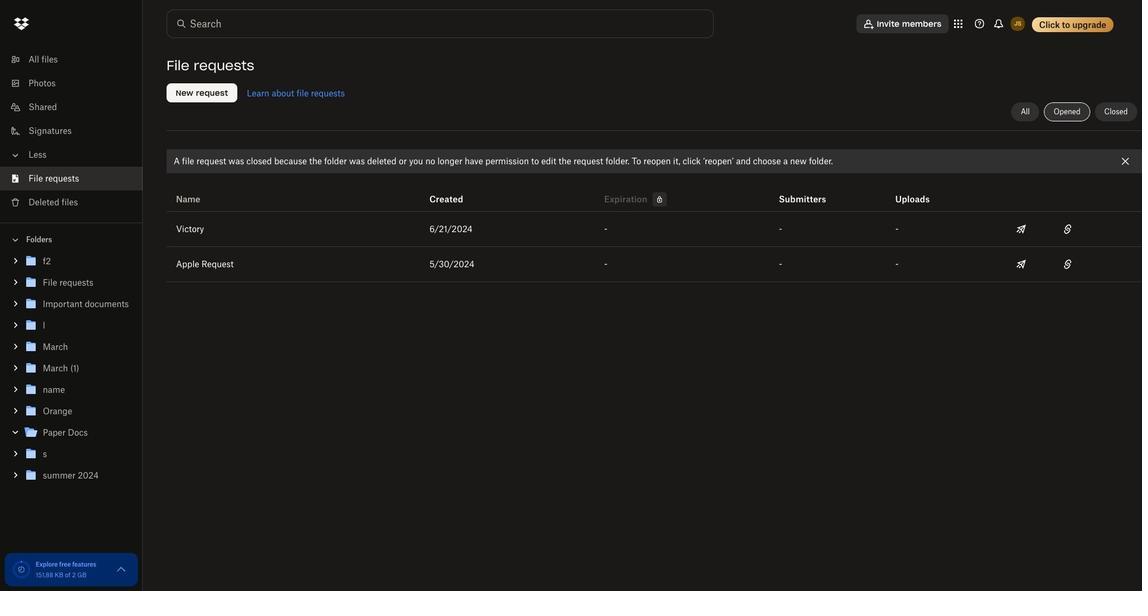Task type: locate. For each thing, give the bounding box(es) containing it.
copy link image
[[1062, 222, 1076, 236], [1062, 257, 1076, 271]]

quota usage image
[[12, 560, 31, 579]]

0 vertical spatial copy link image
[[1062, 222, 1076, 236]]

list
[[0, 40, 143, 223]]

send email image
[[1015, 222, 1029, 236], [1015, 257, 1029, 271]]

1 horizontal spatial column header
[[896, 178, 944, 207]]

0 horizontal spatial column header
[[779, 178, 827, 207]]

1 vertical spatial send email image
[[1015, 257, 1029, 271]]

2 row from the top
[[167, 212, 1143, 247]]

list item
[[0, 167, 143, 190]]

quota usage progress bar
[[12, 560, 31, 579]]

table
[[167, 173, 1143, 282]]

2 send email image from the top
[[1015, 257, 1029, 271]]

1 vertical spatial copy link image
[[1062, 257, 1076, 271]]

alert
[[167, 149, 1143, 173]]

1 copy link image from the top
[[1062, 222, 1076, 236]]

3 row from the top
[[167, 247, 1143, 282]]

row group
[[167, 212, 1143, 282]]

cell
[[1096, 212, 1143, 246]]

1 column header from the left
[[779, 178, 827, 207]]

row
[[167, 173, 1143, 212], [167, 212, 1143, 247], [167, 247, 1143, 282]]

send email image for 2nd row from the bottom
[[1015, 222, 1029, 236]]

column header
[[779, 178, 827, 207], [896, 178, 944, 207]]

2 copy link image from the top
[[1062, 257, 1076, 271]]

0 vertical spatial send email image
[[1015, 222, 1029, 236]]

1 send email image from the top
[[1015, 222, 1029, 236]]

group
[[0, 248, 143, 495]]



Task type: vqa. For each thing, say whether or not it's contained in the screenshot.
Quota usage progress bar
yes



Task type: describe. For each thing, give the bounding box(es) containing it.
copy link image for 2nd row from the bottom's send email icon
[[1062, 222, 1076, 236]]

copy link image for send email icon corresponding to 3rd row from the top
[[1062, 257, 1076, 271]]

1 row from the top
[[167, 173, 1143, 212]]

2 column header from the left
[[896, 178, 944, 207]]

less image
[[10, 149, 21, 161]]

dropbox image
[[10, 12, 33, 36]]

pro trial element
[[648, 192, 667, 207]]

send email image for 3rd row from the top
[[1015, 257, 1029, 271]]

Search in folder "Dropbox" text field
[[190, 17, 689, 31]]



